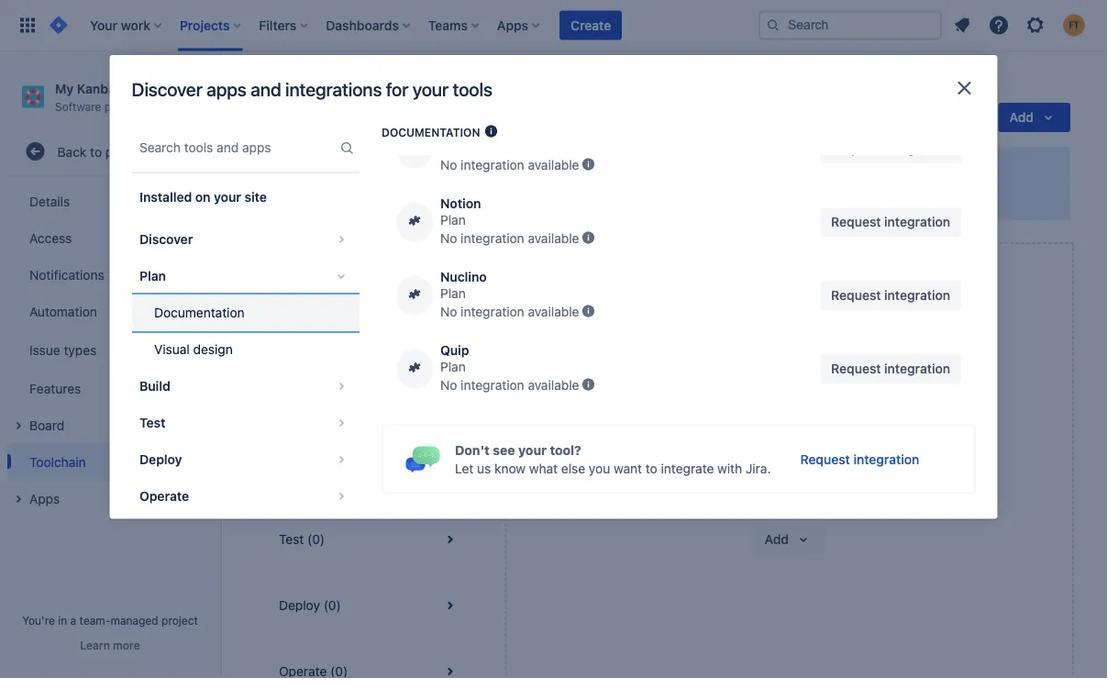 Task type: locate. For each thing, give the bounding box(es) containing it.
your up toolchain.
[[878, 482, 904, 497]]

close modal image
[[954, 77, 976, 99]]

0 horizontal spatial for
[[386, 78, 409, 100]]

plan inside quip plan
[[440, 360, 465, 375]]

2 no from the top
[[440, 231, 457, 246]]

jira software image
[[48, 14, 70, 36], [48, 14, 70, 36]]

0 horizontal spatial my
[[55, 81, 74, 96]]

2 no integration available from the top
[[440, 231, 579, 246]]

test (0) button
[[257, 507, 483, 573]]

no for quip
[[440, 378, 457, 393]]

to
[[90, 144, 102, 159], [375, 162, 389, 179], [607, 189, 619, 204], [645, 461, 657, 476], [761, 501, 773, 516]]

no integration available down tools,
[[440, 231, 579, 246]]

1 vertical spatial integrations
[[363, 189, 434, 204]]

1 vertical spatial deploy
[[279, 598, 320, 613]]

jira.
[[746, 461, 771, 476]]

deploy down test (0)
[[279, 598, 320, 613]]

discover down welcome at the left of page
[[308, 189, 360, 204]]

test inside button
[[139, 415, 165, 430]]

test button
[[132, 405, 359, 441]]

1 vertical spatial work
[[729, 501, 757, 516]]

chevron icon pointing right image inside discover button
[[330, 228, 352, 250]]

view all tools (0)
[[279, 267, 378, 283]]

1 horizontal spatial test
[[279, 532, 304, 547]]

discover down documentation button at left
[[279, 334, 331, 349]]

0 vertical spatial for
[[386, 78, 409, 100]]

group
[[7, 177, 213, 522], [132, 216, 359, 594]]

(0) for deploy (0)
[[324, 598, 341, 613]]

plan inside nuclino plan
[[440, 286, 465, 301]]

team-
[[79, 614, 111, 627]]

1 vertical spatial tell atlassian what integrations your team needs image
[[581, 304, 595, 319]]

(0)
[[360, 267, 378, 283], [334, 334, 352, 349], [307, 532, 325, 547], [324, 598, 341, 613]]

plan up automation link
[[139, 268, 166, 284]]

chevron icon pointing right image for test
[[330, 412, 352, 434]]

0 vertical spatial tools
[[453, 78, 493, 100]]

chevron icon pointing right image for operate
[[330, 485, 352, 507]]

to right 'want'
[[645, 461, 657, 476]]

types
[[64, 342, 97, 357]]

test inside button
[[279, 532, 304, 547]]

0 vertical spatial integrations
[[285, 78, 382, 100]]

issue types
[[29, 342, 97, 357]]

1 horizontal spatial build
[[722, 456, 757, 473]]

3 available from the top
[[528, 305, 579, 320]]

0 vertical spatial build
[[139, 378, 170, 394]]

2 tell atlassian what integrations your team needs image from the top
[[581, 304, 595, 319]]

deploy
[[139, 452, 182, 467], [279, 598, 320, 613]]

build inside build "button"
[[139, 378, 170, 394]]

for
[[386, 78, 409, 100], [437, 189, 454, 204]]

operate
[[139, 489, 189, 504]]

build your toolchain to improve workflow and ship faster, add your team's tools and work to your project toolchain.
[[632, 456, 947, 516]]

my for my kanban project
[[324, 77, 342, 92]]

0 horizontal spatial work
[[575, 189, 603, 204]]

available
[[528, 158, 579, 173], [528, 231, 579, 246], [528, 305, 579, 320], [528, 378, 579, 393]]

1 horizontal spatial all
[[788, 189, 801, 204]]

deploy inside group
[[139, 452, 182, 467]]

1 horizontal spatial toolchain
[[794, 456, 858, 473]]

request integration button
[[820, 134, 961, 164], [820, 208, 961, 237], [820, 281, 961, 311], [820, 355, 961, 384], [789, 445, 930, 474]]

build up workflow
[[722, 456, 757, 473]]

discover left apps
[[132, 78, 202, 100]]

my inside my kanban project software project
[[55, 81, 74, 96]]

faster,
[[811, 482, 848, 497]]

2 horizontal spatial project
[[457, 77, 499, 92]]

to left the project,
[[607, 189, 619, 204]]

chevron icon pointing right image inside build "button"
[[330, 375, 352, 397]]

integrate
[[661, 461, 714, 476]]

plan right kipwise logo in the top left of the page
[[440, 139, 465, 155]]

project up kipwise logo in the top left of the page
[[393, 77, 435, 92]]

4 chevron icon pointing right image from the top
[[330, 449, 352, 471]]

2 available from the top
[[528, 231, 579, 246]]

nuclino plan
[[440, 270, 487, 301]]

2 vertical spatial tools
[[671, 501, 700, 516]]

plan inside notion plan
[[440, 213, 465, 228]]

tools right view
[[328, 267, 357, 283]]

to right back
[[90, 144, 102, 159]]

to inside don't see your tool? let us know what else you want to integrate with jira.
[[645, 461, 657, 476]]

1 horizontal spatial documentation
[[381, 126, 480, 139]]

test down operate button at the bottom
[[279, 532, 304, 547]]

and
[[251, 78, 281, 100], [700, 189, 722, 204], [758, 482, 780, 497], [703, 501, 725, 516]]

for inside dialog
[[386, 78, 409, 100]]

build for build
[[139, 378, 170, 394]]

no integration available up tools,
[[440, 158, 579, 173]]

and right apps
[[251, 78, 281, 100]]

0 horizontal spatial project
[[126, 81, 170, 96]]

3 chevron icon pointing right image from the top
[[330, 412, 352, 434]]

1 no from the top
[[440, 158, 457, 173]]

(0) right the chevron icon pointing down
[[360, 267, 378, 283]]

0 vertical spatial tell atlassian what integrations your team needs image
[[581, 157, 595, 172]]

my up software
[[55, 81, 74, 96]]

discover for discover
[[139, 232, 193, 247]]

documentation
[[381, 126, 480, 139], [154, 305, 244, 320]]

1 vertical spatial all
[[311, 267, 324, 283]]

build down visual
[[139, 378, 170, 394]]

work inside "build your toolchain to improve workflow and ship faster, add your team's tools and work to your project toolchain."
[[729, 501, 757, 516]]

0 horizontal spatial documentation
[[154, 305, 244, 320]]

request
[[831, 141, 881, 156], [831, 215, 881, 230], [831, 288, 881, 303], [831, 362, 881, 377], [800, 452, 850, 467]]

kanban
[[345, 77, 390, 92], [77, 81, 123, 96]]

and right the project,
[[700, 189, 722, 204]]

kanban up software
[[77, 81, 123, 96]]

discover button
[[132, 221, 359, 258]]

tools inside dialog
[[453, 78, 493, 100]]

for up kipwise logo in the top left of the page
[[386, 78, 409, 100]]

don't see your tool? let us know what else you want to integrate with jira.
[[455, 442, 771, 476]]

what
[[529, 461, 558, 476]]

all left the chevron icon pointing down
[[311, 267, 324, 283]]

no integration available
[[440, 158, 579, 173], [440, 231, 579, 246], [440, 305, 579, 320], [440, 378, 579, 393]]

access
[[29, 230, 72, 245]]

work down workflow
[[729, 501, 757, 516]]

notifications link
[[7, 256, 213, 293]]

no down quip plan
[[440, 378, 457, 393]]

work right connect
[[575, 189, 603, 204]]

tell atlassian what integrations your team needs image up tell atlassian what integrations your team needs image at the top of page
[[581, 157, 595, 172]]

plan for notion plan
[[440, 213, 465, 228]]

project
[[104, 100, 141, 113], [105, 144, 147, 159], [427, 162, 475, 179], [806, 501, 848, 516], [162, 614, 198, 627]]

integrations
[[285, 78, 382, 100], [363, 189, 434, 204]]

to down jira.
[[761, 501, 773, 516]]

2 horizontal spatial tools
[[671, 501, 700, 516]]

project settings link
[[457, 73, 550, 95]]

your inside don't see your tool? let us know what else you want to integrate with jira.
[[518, 442, 546, 458]]

documentation left collaborate on design specs and other documents image
[[381, 126, 480, 139]]

0 vertical spatial test
[[139, 415, 165, 430]]

toolchain.
[[851, 501, 909, 516]]

nuclino logo image
[[403, 284, 425, 306]]

1 horizontal spatial for
[[437, 189, 454, 204]]

project right software
[[104, 100, 141, 113]]

0 horizontal spatial tools
[[328, 267, 357, 283]]

1 vertical spatial test
[[279, 532, 304, 547]]

project down faster,
[[806, 501, 848, 516]]

automation link
[[7, 293, 213, 330]]

tools up collaborate on design specs and other documents image
[[453, 78, 493, 100]]

tell atlassian what integrations your team needs image down tell atlassian what integrations your team needs image at the top of page
[[581, 304, 595, 319]]

Search tools and apps field
[[134, 131, 335, 164]]

plan down notion
[[440, 213, 465, 228]]

test (0)
[[279, 532, 325, 547]]

your left tools,
[[457, 189, 483, 204]]

create banner
[[0, 0, 1108, 51]]

test down features link
[[139, 415, 165, 430]]

0 horizontal spatial build
[[139, 378, 170, 394]]

1 vertical spatial build
[[722, 456, 757, 473]]

request integration for notion plan
[[831, 215, 950, 230]]

chevron icon pointing down image
[[330, 265, 352, 287]]

toolchain up tools,
[[479, 162, 542, 179]]

0 horizontal spatial all
[[311, 267, 324, 283]]

1 horizontal spatial deploy
[[279, 598, 320, 613]]

settings
[[503, 77, 550, 92]]

back to project link
[[7, 133, 213, 170]]

toolchain link
[[7, 443, 213, 480]]

1 horizontal spatial tools
[[453, 78, 493, 100]]

tools down improve
[[671, 501, 700, 516]]

5 chevron icon pointing right image from the top
[[330, 485, 352, 507]]

3 tell atlassian what integrations your team needs image from the top
[[581, 378, 595, 392]]

kanban inside my kanban project software project
[[77, 81, 123, 96]]

plan down quip
[[440, 360, 465, 375]]

toolchain up faster,
[[794, 456, 858, 473]]

no right kipwise logo in the top left of the page
[[440, 158, 457, 173]]

1 vertical spatial for
[[437, 189, 454, 204]]

3 no integration available from the top
[[440, 305, 579, 320]]

1 horizontal spatial work
[[729, 501, 757, 516]]

(0) up deploy (0) on the bottom left of the page
[[307, 532, 325, 547]]

1 chevron icon pointing right image from the top
[[330, 228, 352, 250]]

0 horizontal spatial test
[[139, 415, 165, 430]]

installed on your site
[[139, 189, 267, 205]]

2 vertical spatial tell atlassian what integrations your team needs image
[[581, 378, 595, 392]]

quip logo image
[[403, 357, 425, 379]]

0 vertical spatial all
[[788, 189, 801, 204]]

project up notion
[[427, 162, 475, 179]]

tools inside "build your toolchain to improve workflow and ship faster, add your team's tools and work to your project toolchain."
[[671, 501, 700, 516]]

toolchain
[[479, 162, 542, 179], [794, 456, 858, 473]]

your right on
[[213, 189, 241, 205]]

1 horizontal spatial kanban
[[345, 77, 390, 92]]

notion
[[440, 196, 481, 212]]

build for build your toolchain to improve workflow and ship faster, add your team's tools and work to your project toolchain.
[[722, 456, 757, 473]]

no down nuclino plan on the left top of the page
[[440, 305, 457, 320]]

no integration available down quip plan
[[440, 378, 579, 393]]

notion plan
[[440, 196, 481, 228]]

kanban for my kanban project
[[345, 77, 390, 92]]

4 no from the top
[[440, 378, 457, 393]]

no down notion plan
[[440, 231, 457, 246]]

issue
[[29, 342, 60, 357]]

us
[[477, 461, 491, 476]]

4 no integration available from the top
[[440, 378, 579, 393]]

0 horizontal spatial toolchain
[[479, 162, 542, 179]]

1 vertical spatial documentation
[[154, 305, 244, 320]]

project up back to project link
[[126, 81, 170, 96]]

my kanban project
[[324, 77, 435, 92]]

all right it
[[788, 189, 801, 204]]

features link
[[7, 370, 213, 407]]

work
[[575, 189, 603, 204], [729, 501, 757, 516]]

deploy up operate
[[139, 452, 182, 467]]

request for nuclino plan
[[831, 288, 881, 303]]

your up kipwise logo in the top left of the page
[[413, 78, 449, 100]]

a
[[70, 614, 76, 627]]

discover down installed at left
[[139, 232, 193, 247]]

build button
[[132, 368, 359, 405]]

1 vertical spatial tools
[[328, 267, 357, 283]]

tell atlassian what integrations your team needs image up the tool?
[[581, 378, 595, 392]]

my right projects
[[324, 77, 342, 92]]

your
[[413, 78, 449, 100], [393, 162, 423, 179], [457, 189, 483, 204], [622, 189, 648, 204], [213, 189, 241, 205], [518, 442, 546, 458], [760, 456, 791, 473], [878, 482, 904, 497], [776, 501, 802, 516]]

tell atlassian what integrations your team needs image
[[581, 157, 595, 172], [581, 304, 595, 319], [581, 378, 595, 392]]

0 vertical spatial deploy
[[139, 452, 182, 467]]

deploy for deploy
[[139, 452, 182, 467]]

discover for discover apps and integrations for your tools
[[132, 78, 202, 100]]

1 horizontal spatial my
[[324, 77, 342, 92]]

(0) down the chevron icon pointing down
[[334, 334, 352, 349]]

details link
[[7, 183, 213, 219]]

and inside welcome to your project toolchain discover integrations for your tools, connect work to your project, and manage it all right here.
[[700, 189, 722, 204]]

0 vertical spatial toolchain
[[479, 162, 542, 179]]

integration
[[884, 141, 950, 156], [460, 158, 524, 173], [884, 215, 950, 230], [460, 231, 524, 246], [884, 288, 950, 303], [460, 305, 524, 320], [884, 362, 950, 377], [460, 378, 524, 393], [853, 452, 919, 467]]

(0) down test (0)
[[324, 598, 341, 613]]

details
[[29, 193, 70, 209]]

4 available from the top
[[528, 378, 579, 393]]

documentation button
[[132, 295, 359, 331]]

2 chevron icon pointing right image from the top
[[330, 375, 352, 397]]

chevron icon pointing right image
[[330, 228, 352, 250], [330, 375, 352, 397], [330, 412, 352, 434], [330, 449, 352, 471], [330, 485, 352, 507]]

project
[[393, 77, 435, 92], [457, 77, 499, 92], [126, 81, 170, 96]]

integrations inside discover apps and integrations for your tools dialog
[[285, 78, 382, 100]]

no integration available down nuclino plan on the left top of the page
[[440, 305, 579, 320]]

1 horizontal spatial project
[[393, 77, 435, 92]]

project left settings
[[457, 77, 499, 92]]

chevron icon pointing right image inside test button
[[330, 412, 352, 434]]

group containing details
[[7, 177, 213, 522]]

project for my kanban project
[[393, 77, 435, 92]]

deploy for deploy (0)
[[279, 598, 320, 613]]

to inside "build your toolchain to improve workflow and ship faster, add your team's tools and work to your project toolchain."
[[761, 501, 773, 516]]

project inside "build your toolchain to improve workflow and ship faster, add your team's tools and work to your project toolchain."
[[806, 501, 848, 516]]

primary element
[[11, 0, 759, 51]]

1 vertical spatial toolchain
[[794, 456, 858, 473]]

project inside welcome to your project toolchain discover integrations for your tools, connect work to your project, and manage it all right here.
[[427, 162, 475, 179]]

team's
[[907, 482, 947, 497]]

0 horizontal spatial deploy
[[139, 452, 182, 467]]

chevron icon pointing right image inside operate button
[[330, 485, 352, 507]]

available for notion
[[528, 231, 579, 246]]

chevron icon pointing right image inside 'deploy' button
[[330, 449, 352, 471]]

kanban down primary element
[[345, 77, 390, 92]]

group containing discover
[[132, 216, 359, 594]]

see
[[493, 442, 515, 458]]

no for notion
[[440, 231, 457, 246]]

0 vertical spatial work
[[575, 189, 603, 204]]

plan down nuclino
[[440, 286, 465, 301]]

toolchain inside "build your toolchain to improve workflow and ship faster, add your team's tools and work to your project toolchain."
[[794, 456, 858, 473]]

project inside my kanban project software project
[[126, 81, 170, 96]]

build inside "build your toolchain to improve workflow and ship faster, add your team's tools and work to your project toolchain."
[[722, 456, 757, 473]]

your up what in the bottom of the page
[[518, 442, 546, 458]]

0 horizontal spatial kanban
[[77, 81, 123, 96]]

3 no from the top
[[440, 305, 457, 320]]

for left tools,
[[437, 189, 454, 204]]

1 available from the top
[[528, 158, 579, 173]]

documentation up visual design
[[154, 305, 244, 320]]

discover for discover (0)
[[279, 334, 331, 349]]



Task type: vqa. For each thing, say whether or not it's contained in the screenshot.
Teams
no



Task type: describe. For each thing, give the bounding box(es) containing it.
create button
[[560, 11, 622, 40]]

tell atlassian what integrations your team needs image for nuclino
[[581, 304, 595, 319]]

let
[[455, 461, 473, 476]]

documentation inside documentation button
[[154, 305, 244, 320]]

kipwise logo image
[[403, 137, 425, 159]]

project settings
[[457, 77, 550, 92]]

(0) for test (0)
[[307, 532, 325, 547]]

chevron icon pointing right image for deploy
[[330, 449, 352, 471]]

notion logo image
[[403, 210, 425, 232]]

create
[[571, 17, 611, 33]]

visual
[[154, 342, 189, 357]]

tell atlassian what integrations your team needs image
[[581, 231, 595, 245]]

deploy button
[[132, 441, 359, 478]]

plan for quip plan
[[440, 360, 465, 375]]

quip
[[440, 343, 469, 358]]

toolchain
[[29, 454, 86, 469]]

1 tell atlassian what integrations your team needs image from the top
[[581, 157, 595, 172]]

board button
[[7, 407, 213, 443]]

request integration button for notion
[[820, 208, 961, 237]]

access link
[[7, 219, 213, 256]]

deploy (0) button
[[257, 573, 483, 639]]

no integration available for nuclino
[[440, 305, 579, 320]]

request integration for nuclino plan
[[831, 288, 950, 303]]

your left the project,
[[622, 189, 648, 204]]

welcome to your project toolchain discover integrations for your tools, connect work to your project, and manage it all right here.
[[308, 162, 865, 204]]

tools inside button
[[328, 267, 357, 283]]

your inside button
[[213, 189, 241, 205]]

all inside welcome to your project toolchain discover integrations for your tools, connect work to your project, and manage it all right here.
[[788, 189, 801, 204]]

discover (0)
[[279, 334, 352, 349]]

0 vertical spatial documentation
[[381, 126, 480, 139]]

automation
[[29, 304, 97, 319]]

project,
[[652, 189, 697, 204]]

apps
[[207, 78, 247, 100]]

kanban for my kanban project software project
[[77, 81, 123, 96]]

features
[[29, 381, 81, 396]]

apps image image
[[405, 446, 440, 473]]

view all tools (0) button
[[257, 242, 483, 308]]

here.
[[835, 189, 865, 204]]

and down jira.
[[758, 482, 780, 497]]

you
[[589, 461, 610, 476]]

plan for nuclino plan
[[440, 286, 465, 301]]

installed on your site button
[[132, 179, 359, 216]]

integrations inside welcome to your project toolchain discover integrations for your tools, connect work to your project, and manage it all right here.
[[363, 189, 434, 204]]

nuclino
[[440, 270, 487, 285]]

test for test
[[139, 415, 165, 430]]

tools,
[[487, 189, 519, 204]]

1 no integration available from the top
[[440, 158, 579, 173]]

your down kipwise logo in the top left of the page
[[393, 162, 423, 179]]

you're
[[22, 614, 55, 627]]

right
[[804, 189, 832, 204]]

know
[[494, 461, 525, 476]]

group inside discover apps and integrations for your tools dialog
[[132, 216, 359, 594]]

search image
[[766, 18, 781, 33]]

plan button
[[132, 258, 359, 295]]

managed
[[111, 614, 158, 627]]

workflow
[[701, 482, 754, 497]]

project for my kanban project software project
[[126, 81, 170, 96]]

discover apps and integrations for your tools dialog
[[110, 55, 998, 636]]

back to project
[[57, 144, 147, 159]]

all inside button
[[311, 267, 324, 283]]

site
[[244, 189, 267, 205]]

discover apps and integrations for your tools
[[132, 78, 493, 100]]

available for nuclino
[[528, 305, 579, 320]]

want
[[613, 461, 642, 476]]

tell atlassian what integrations your team needs image for quip
[[581, 378, 595, 392]]

learn more button
[[80, 638, 140, 652]]

apps button
[[7, 480, 213, 517]]

chevron icon pointing right image for build
[[330, 375, 352, 397]]

board
[[29, 417, 64, 432]]

no integration available for notion
[[440, 231, 579, 246]]

request for quip plan
[[831, 362, 881, 377]]

visual design
[[154, 342, 232, 357]]

no for nuclino
[[440, 305, 457, 320]]

welcome
[[308, 162, 372, 179]]

improve
[[650, 482, 697, 497]]

your up ship
[[760, 456, 791, 473]]

connect
[[523, 189, 571, 204]]

software
[[55, 100, 101, 113]]

ship
[[783, 482, 808, 497]]

work inside welcome to your project toolchain discover integrations for your tools, connect work to your project, and manage it all right here.
[[575, 189, 603, 204]]

deploy (0)
[[279, 598, 341, 613]]

projects link
[[253, 73, 302, 95]]

add
[[852, 482, 874, 497]]

learn
[[80, 639, 110, 651]]

project inside my kanban project software project
[[104, 100, 141, 113]]

request for notion plan
[[831, 215, 881, 230]]

discover inside welcome to your project toolchain discover integrations for your tools, connect work to your project, and manage it all right here.
[[308, 189, 360, 204]]

plan inside button
[[139, 268, 166, 284]]

request integration button for nuclino
[[820, 281, 961, 311]]

to right welcome at the left of page
[[375, 162, 389, 179]]

discover (0) button
[[257, 308, 483, 374]]

my kanban project software project
[[55, 81, 170, 113]]

on
[[195, 189, 210, 205]]

view
[[279, 267, 308, 283]]

design
[[193, 342, 232, 357]]

you're in a team-managed project
[[22, 614, 198, 627]]

and inside dialog
[[251, 78, 281, 100]]

operate button
[[132, 478, 359, 515]]

back
[[57, 144, 87, 159]]

with
[[717, 461, 742, 476]]

learn more
[[80, 639, 140, 651]]

my kanban project link
[[324, 73, 435, 95]]

for inside welcome to your project toolchain discover integrations for your tools, connect work to your project, and manage it all right here.
[[437, 189, 454, 204]]

(0) for discover (0)
[[334, 334, 352, 349]]

project right managed
[[162, 614, 198, 627]]

chevron icon pointing right image for discover
[[330, 228, 352, 250]]

else
[[561, 461, 585, 476]]

toolchain inside welcome to your project toolchain discover integrations for your tools, connect work to your project, and manage it all right here.
[[479, 162, 542, 179]]

and down workflow
[[703, 501, 725, 516]]

request integration button for quip
[[820, 355, 961, 384]]

visual design button
[[132, 331, 359, 368]]

to
[[632, 482, 647, 497]]

request integration for quip plan
[[831, 362, 950, 377]]

don't
[[455, 442, 489, 458]]

my for my kanban project software project
[[55, 81, 74, 96]]

projects
[[253, 77, 302, 92]]

Search field
[[759, 11, 942, 40]]

no integration available for quip
[[440, 378, 579, 393]]

apps
[[29, 491, 60, 506]]

installed
[[139, 189, 192, 205]]

your down ship
[[776, 501, 802, 516]]

it
[[777, 189, 784, 204]]

test for test (0)
[[279, 532, 304, 547]]

available for quip
[[528, 378, 579, 393]]

issue types link
[[7, 330, 213, 370]]

tool?
[[550, 442, 581, 458]]

project up details link
[[105, 144, 147, 159]]

more
[[113, 639, 140, 651]]

collaborate on design specs and other documents image
[[484, 124, 498, 139]]

quip plan
[[440, 343, 469, 375]]



